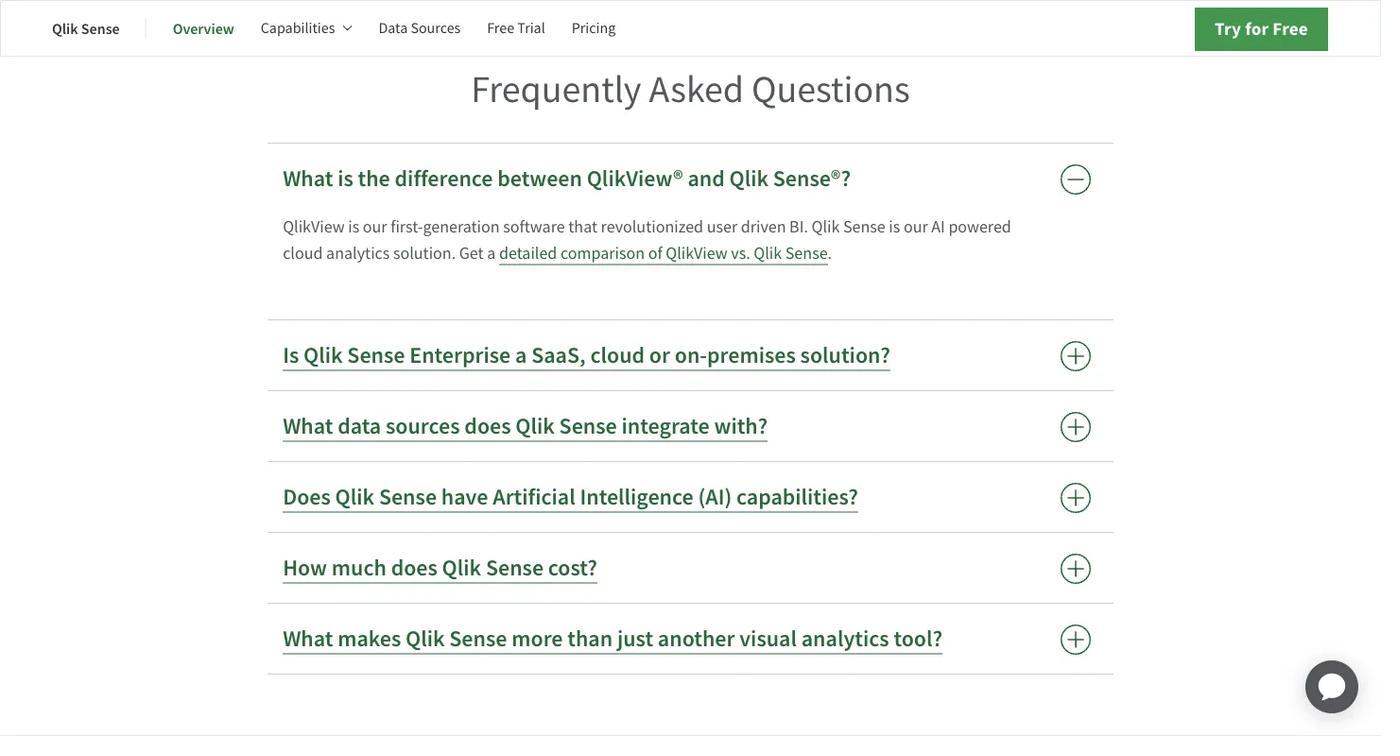 Task type: vqa. For each thing, say whether or not it's contained in the screenshot.
bottommost analytics
yes



Task type: locate. For each thing, give the bounding box(es) containing it.
a
[[487, 243, 496, 265], [515, 341, 527, 371]]

analytics left tool?
[[802, 625, 889, 654]]

capabilities?
[[737, 483, 859, 513]]

(ai)
[[698, 483, 732, 513]]

1 horizontal spatial our
[[904, 217, 928, 238]]

does right sources
[[465, 412, 511, 442]]

sense®?
[[773, 164, 851, 194]]

1 horizontal spatial cloud
[[591, 341, 645, 371]]

what
[[283, 164, 333, 194], [283, 412, 333, 442], [283, 625, 333, 654]]

free inside free trial link
[[487, 18, 515, 38]]

is left the
[[338, 164, 353, 194]]

a left the saas,
[[515, 341, 527, 371]]

qlikview left first-
[[283, 217, 345, 238]]

analytics
[[326, 243, 390, 265], [802, 625, 889, 654]]

2 our from the left
[[904, 217, 928, 238]]

menu bar
[[52, 6, 642, 51]]

try
[[1215, 17, 1242, 41]]

revolutionized
[[601, 217, 704, 238]]

difference
[[395, 164, 493, 194]]

0 horizontal spatial our
[[363, 217, 387, 238]]

1 horizontal spatial qlikview
[[666, 243, 728, 265]]

is
[[338, 164, 353, 194], [348, 217, 360, 238], [889, 217, 901, 238]]

what makes qlik sense more than just another visual analytics tool? button
[[268, 605, 1114, 675]]

qlikview is our first-generation software that revolutionized user driven bi. qlik sense is our ai powered cloud analytics solution. get a
[[283, 217, 1012, 265]]

what makes qlik sense more than just another visual analytics tool?
[[283, 625, 943, 654]]

qlikview
[[283, 217, 345, 238], [666, 243, 728, 265]]

what left the
[[283, 164, 333, 194]]

.
[[828, 243, 832, 265]]

qlik inside menu bar
[[52, 18, 78, 38]]

sense inside "dropdown button"
[[486, 554, 544, 583]]

data
[[379, 18, 408, 38]]

detailed comparison of qlikview vs. qlik sense .
[[499, 243, 832, 265]]

cost?
[[548, 554, 598, 583]]

1 horizontal spatial a
[[515, 341, 527, 371]]

what left 'data'
[[283, 412, 333, 442]]

is
[[283, 341, 299, 371]]

on-
[[675, 341, 707, 371]]

1 vertical spatial what
[[283, 412, 333, 442]]

frequently asked questions
[[471, 66, 910, 114]]

have
[[441, 483, 488, 513]]

between
[[498, 164, 582, 194]]

another
[[658, 625, 735, 654]]

1 vertical spatial does
[[391, 554, 438, 583]]

what data sources does qlik sense integrate with? button
[[268, 392, 1114, 462]]

0 vertical spatial a
[[487, 243, 496, 265]]

is down the
[[348, 217, 360, 238]]

driven
[[741, 217, 786, 238]]

1 what from the top
[[283, 164, 333, 194]]

a right "get"
[[487, 243, 496, 265]]

cloud
[[283, 243, 323, 265], [591, 341, 645, 371]]

artificial
[[493, 483, 576, 513]]

application
[[1283, 638, 1382, 737]]

free inside try for free link
[[1273, 17, 1309, 41]]

1 vertical spatial a
[[515, 341, 527, 371]]

our
[[363, 217, 387, 238], [904, 217, 928, 238]]

does right much
[[391, 554, 438, 583]]

frequently
[[471, 66, 642, 114]]

1 horizontal spatial free
[[1273, 17, 1309, 41]]

0 horizontal spatial a
[[487, 243, 496, 265]]

is inside dropdown button
[[338, 164, 353, 194]]

bi.
[[790, 217, 808, 238]]

try for free link
[[1195, 8, 1329, 51]]

0 horizontal spatial analytics
[[326, 243, 390, 265]]

premises
[[707, 341, 796, 371]]

overview
[[173, 18, 234, 38]]

for
[[1246, 17, 1269, 41]]

1 horizontal spatial does
[[465, 412, 511, 442]]

or
[[650, 341, 670, 371]]

1 vertical spatial analytics
[[802, 625, 889, 654]]

sense inside qlikview is our first-generation software that revolutionized user driven bi. qlik sense is our ai powered cloud analytics solution. get a
[[843, 217, 886, 238]]

0 horizontal spatial qlikview
[[283, 217, 345, 238]]

capabilities link
[[261, 6, 352, 51]]

what for what makes qlik sense more than just another visual analytics tool?
[[283, 625, 333, 654]]

0 vertical spatial what
[[283, 164, 333, 194]]

qlik sense link
[[52, 6, 120, 51]]

sources
[[386, 412, 460, 442]]

enterprise
[[410, 341, 511, 371]]

with?
[[714, 412, 768, 442]]

menu bar containing qlik sense
[[52, 6, 642, 51]]

vs.
[[731, 243, 751, 265]]

free right the for
[[1273, 17, 1309, 41]]

what left makes
[[283, 625, 333, 654]]

does
[[465, 412, 511, 442], [391, 554, 438, 583]]

0 horizontal spatial free
[[487, 18, 515, 38]]

qlik
[[52, 18, 78, 38], [730, 164, 769, 194], [812, 217, 840, 238], [754, 243, 782, 265], [304, 341, 343, 371], [516, 412, 555, 442], [335, 483, 375, 513], [442, 554, 481, 583], [406, 625, 445, 654]]

how much does qlik sense cost?
[[283, 554, 598, 583]]

0 horizontal spatial does
[[391, 554, 438, 583]]

0 horizontal spatial cloud
[[283, 243, 323, 265]]

sense
[[81, 18, 120, 38], [843, 217, 886, 238], [786, 243, 828, 265], [347, 341, 405, 371], [559, 412, 617, 442], [379, 483, 437, 513], [486, 554, 544, 583], [449, 625, 507, 654]]

3 what from the top
[[283, 625, 333, 654]]

much
[[332, 554, 387, 583]]

0 vertical spatial analytics
[[326, 243, 390, 265]]

free trial
[[487, 18, 545, 38]]

our left first-
[[363, 217, 387, 238]]

free
[[1273, 17, 1309, 41], [487, 18, 515, 38]]

0 vertical spatial cloud
[[283, 243, 323, 265]]

cloud inside qlikview is our first-generation software that revolutionized user driven bi. qlik sense is our ai powered cloud analytics solution. get a
[[283, 243, 323, 265]]

our left ai
[[904, 217, 928, 238]]

2 vertical spatial what
[[283, 625, 333, 654]]

0 vertical spatial qlikview
[[283, 217, 345, 238]]

1 vertical spatial qlikview
[[666, 243, 728, 265]]

1 vertical spatial cloud
[[591, 341, 645, 371]]

0 vertical spatial does
[[465, 412, 511, 442]]

analytics left solution.
[[326, 243, 390, 265]]

1 horizontal spatial analytics
[[802, 625, 889, 654]]

2 what from the top
[[283, 412, 333, 442]]

does inside how much does qlik sense cost? "dropdown button"
[[391, 554, 438, 583]]

does
[[283, 483, 331, 513]]

first-
[[391, 217, 423, 238]]

free left trial
[[487, 18, 515, 38]]

qlikview down user
[[666, 243, 728, 265]]

solution.
[[393, 243, 456, 265]]

overview link
[[173, 6, 234, 51]]



Task type: describe. For each thing, give the bounding box(es) containing it.
free trial link
[[487, 6, 545, 51]]

how
[[283, 554, 327, 583]]

data
[[338, 412, 381, 442]]

is for what
[[338, 164, 353, 194]]

does qlik sense have artificial intelligence (ai) capabilities? button
[[268, 463, 1114, 533]]

asked
[[649, 66, 744, 114]]

detailed comparison of qlikview vs. qlik sense link
[[499, 243, 828, 266]]

software
[[503, 217, 565, 238]]

visual
[[740, 625, 797, 654]]

detailed
[[499, 243, 557, 265]]

data sources link
[[379, 6, 461, 51]]

a inside qlikview is our first-generation software that revolutionized user driven bi. qlik sense is our ai powered cloud analytics solution. get a
[[487, 243, 496, 265]]

more
[[512, 625, 563, 654]]

questions
[[752, 66, 910, 114]]

integrate
[[622, 412, 710, 442]]

powered
[[949, 217, 1012, 238]]

what for what data sources does qlik sense integrate with?
[[283, 412, 333, 442]]

pricing
[[572, 18, 616, 38]]

get
[[459, 243, 484, 265]]

data sources
[[379, 18, 461, 38]]

cloud inside dropdown button
[[591, 341, 645, 371]]

analytics inside qlikview is our first-generation software that revolutionized user driven bi. qlik sense is our ai powered cloud analytics solution. get a
[[326, 243, 390, 265]]

is qlik sense enterprise a saas, cloud or on-premises solution? button
[[268, 321, 1114, 391]]

the
[[358, 164, 390, 194]]

trial
[[518, 18, 545, 38]]

what is the difference between qlikview® and qlik sense®? button
[[268, 144, 1114, 214]]

sense inside dropdown button
[[379, 483, 437, 513]]

that
[[569, 217, 598, 238]]

what for what is the difference between qlikview® and qlik sense®?
[[283, 164, 333, 194]]

qlikview inside qlikview is our first-generation software that revolutionized user driven bi. qlik sense is our ai powered cloud analytics solution. get a
[[283, 217, 345, 238]]

sense inside menu bar
[[81, 18, 120, 38]]

than
[[568, 625, 613, 654]]

does inside what data sources does qlik sense integrate with? dropdown button
[[465, 412, 511, 442]]

ai
[[932, 217, 945, 238]]

pricing link
[[572, 6, 616, 51]]

1 our from the left
[[363, 217, 387, 238]]

analytics inside dropdown button
[[802, 625, 889, 654]]

is qlik sense enterprise a saas, cloud or on-premises solution?
[[283, 341, 891, 371]]

qlik inside dropdown button
[[335, 483, 375, 513]]

sources
[[411, 18, 461, 38]]

try for free
[[1215, 17, 1309, 41]]

comparison
[[561, 243, 645, 265]]

solution?
[[801, 341, 891, 371]]

qlikview®
[[587, 164, 683, 194]]

what data sources does qlik sense integrate with?
[[283, 412, 768, 442]]

is for qlikview
[[348, 217, 360, 238]]

how much does qlik sense cost? button
[[268, 534, 1114, 604]]

qlik sense
[[52, 18, 120, 38]]

qlik inside "dropdown button"
[[442, 554, 481, 583]]

and
[[688, 164, 725, 194]]

saas,
[[532, 341, 586, 371]]

does qlik sense have artificial intelligence (ai) capabilities?
[[283, 483, 859, 513]]

qlik inside qlikview is our first-generation software that revolutionized user driven bi. qlik sense is our ai powered cloud analytics solution. get a
[[812, 217, 840, 238]]

is left ai
[[889, 217, 901, 238]]

makes
[[338, 625, 401, 654]]

capabilities
[[261, 18, 335, 38]]

just
[[617, 625, 654, 654]]

intelligence
[[580, 483, 694, 513]]

what is the difference between qlikview® and qlik sense®?
[[283, 164, 851, 194]]

a inside dropdown button
[[515, 341, 527, 371]]

of
[[648, 243, 663, 265]]

tool?
[[894, 625, 943, 654]]

generation
[[423, 217, 500, 238]]

user
[[707, 217, 738, 238]]



